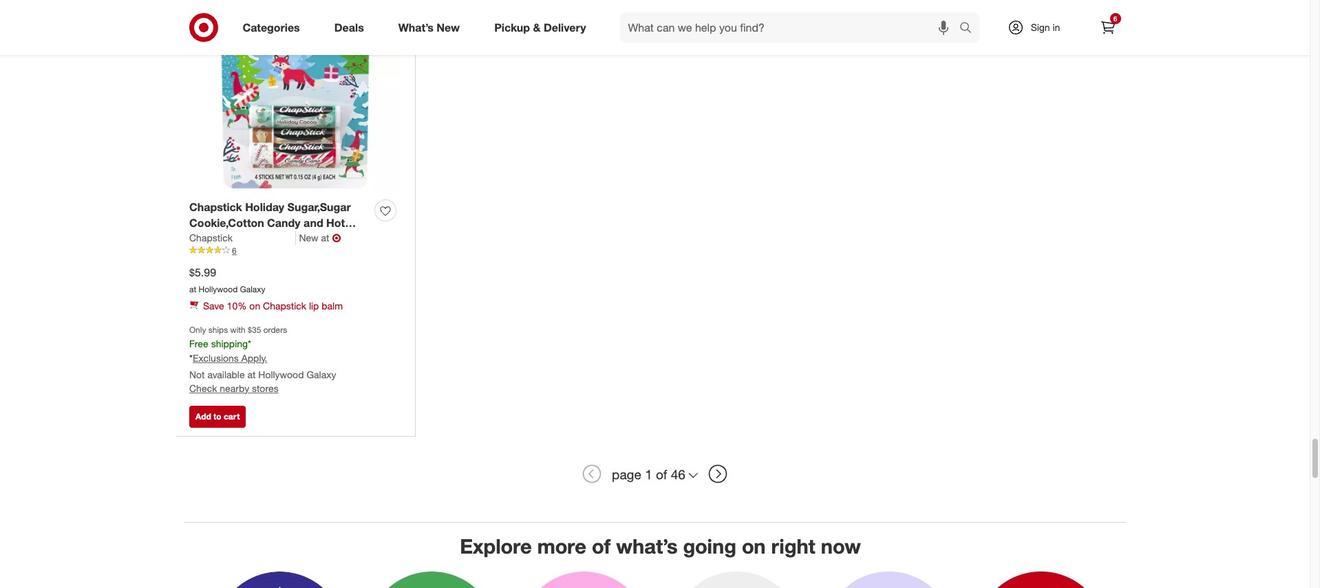 Task type: locate. For each thing, give the bounding box(es) containing it.
1 horizontal spatial of
[[656, 467, 667, 482]]

1 horizontal spatial *
[[248, 338, 251, 350]]

apply.
[[241, 352, 267, 364]]

0 horizontal spatial galaxy
[[240, 284, 265, 295]]

ships
[[208, 325, 228, 335]]

chapstick for chapstick
[[189, 232, 233, 244]]

chapstick inside the chapstick holiday sugar,sugar cookie,cotton candy and hot chocolate cake batter lip balm set - 4ct
[[189, 200, 242, 214]]

in
[[1053, 21, 1060, 33]]

on left right
[[742, 534, 766, 559]]

1 vertical spatial of
[[592, 534, 611, 559]]

4ct
[[217, 248, 234, 261]]

balm
[[322, 300, 343, 312]]

2 vertical spatial at
[[247, 369, 256, 380]]

chapstick up '-'
[[189, 232, 233, 244]]

0 vertical spatial new
[[437, 20, 460, 34]]

more
[[537, 534, 586, 559]]

page 1 of 46 button
[[606, 459, 704, 490]]

1 horizontal spatial new
[[437, 20, 460, 34]]

1 vertical spatial 6
[[232, 246, 237, 256]]

at inside new at ¬
[[321, 232, 329, 244]]

0 vertical spatial at
[[321, 232, 329, 244]]

chapstick
[[189, 200, 242, 214], [189, 232, 233, 244], [263, 300, 306, 312]]

new
[[437, 20, 460, 34], [299, 232, 319, 244]]

available
[[207, 369, 245, 380]]

1 vertical spatial new
[[299, 232, 319, 244]]

1 vertical spatial on
[[742, 534, 766, 559]]

at left "¬"
[[321, 232, 329, 244]]

6 down chapstick link at top
[[232, 246, 237, 256]]

10%
[[227, 300, 247, 312]]

0 vertical spatial 6
[[1114, 14, 1117, 23]]

stores
[[252, 383, 279, 394]]

0 horizontal spatial of
[[592, 534, 611, 559]]

1 horizontal spatial on
[[742, 534, 766, 559]]

of inside dropdown button
[[656, 467, 667, 482]]

lip
[[309, 300, 319, 312]]

chapstick up cookie,cotton at the top of the page
[[189, 200, 242, 214]]

on
[[249, 300, 260, 312], [742, 534, 766, 559]]

deals link
[[323, 12, 381, 43]]

1 horizontal spatial hollywood
[[258, 369, 304, 380]]

0 vertical spatial on
[[249, 300, 260, 312]]

2 horizontal spatial at
[[321, 232, 329, 244]]

1 vertical spatial *
[[189, 352, 193, 364]]

1 vertical spatial galaxy
[[307, 369, 336, 380]]

0 horizontal spatial *
[[189, 352, 193, 364]]

sugar,sugar
[[287, 200, 351, 214]]

1 vertical spatial hollywood
[[258, 369, 304, 380]]

at inside $5.99 at hollywood galaxy
[[189, 284, 196, 295]]

galaxy
[[240, 284, 265, 295], [307, 369, 336, 380]]

1 horizontal spatial at
[[247, 369, 256, 380]]

shipping
[[211, 338, 248, 350]]

of for 1
[[656, 467, 667, 482]]

add to cart button
[[189, 406, 246, 428]]

free
[[189, 338, 208, 350]]

1 vertical spatial at
[[189, 284, 196, 295]]

check nearby stores button
[[189, 382, 279, 396]]

check
[[189, 383, 217, 394]]

batter
[[276, 232, 308, 246]]

new at ¬
[[299, 231, 341, 245]]

* down free
[[189, 352, 193, 364]]

page 1 of 46
[[612, 467, 686, 482]]

6
[[1114, 14, 1117, 23], [232, 246, 237, 256]]

exclusions
[[193, 352, 239, 364]]

0 horizontal spatial hollywood
[[199, 284, 238, 295]]

hollywood up stores
[[258, 369, 304, 380]]

1 vertical spatial chapstick
[[189, 232, 233, 244]]

0 vertical spatial 6 link
[[1093, 12, 1123, 43]]

0 vertical spatial hollywood
[[199, 284, 238, 295]]

only ships with $35 orders free shipping * * exclusions apply. not available at hollywood galaxy check nearby stores
[[189, 325, 336, 394]]

save
[[203, 300, 224, 312]]

only
[[189, 325, 206, 335]]

hollywood
[[199, 284, 238, 295], [258, 369, 304, 380]]

chapstick for chapstick holiday sugar,sugar cookie,cotton candy and hot chocolate cake batter lip balm set - 4ct
[[189, 200, 242, 214]]

chapstick holiday sugar,sugar cookie,cotton candy and hot chocolate cake batter lip balm set - 4ct
[[189, 200, 357, 261]]

holiday
[[245, 200, 284, 214]]

categories
[[243, 20, 300, 34]]

* down the "$35"
[[248, 338, 251, 350]]

candy
[[267, 216, 301, 230]]

hollywood inside 'only ships with $35 orders free shipping * * exclusions apply. not available at hollywood galaxy check nearby stores'
[[258, 369, 304, 380]]

1 horizontal spatial galaxy
[[307, 369, 336, 380]]

¬
[[332, 231, 341, 245]]

at inside 'only ships with $35 orders free shipping * * exclusions apply. not available at hollywood galaxy check nearby stores'
[[247, 369, 256, 380]]

page
[[612, 467, 642, 482]]

0 vertical spatial chapstick
[[189, 200, 242, 214]]

0 vertical spatial of
[[656, 467, 667, 482]]

new right what's
[[437, 20, 460, 34]]

&
[[533, 20, 541, 34]]

0 horizontal spatial 6 link
[[189, 245, 401, 257]]

0 vertical spatial galaxy
[[240, 284, 265, 295]]

new down and
[[299, 232, 319, 244]]

6 link
[[1093, 12, 1123, 43], [189, 245, 401, 257]]

at down "$5.99"
[[189, 284, 196, 295]]

chapstick holiday sugar,sugar cookie,cotton candy and hot chocolate cake batter lip balm set - 4ct image
[[189, 0, 401, 192], [189, 0, 401, 192]]

at down 'apply.'
[[247, 369, 256, 380]]

chapstick up orders
[[263, 300, 306, 312]]

at for ¬
[[321, 232, 329, 244]]

what's new
[[398, 20, 460, 34]]

of right more
[[592, 534, 611, 559]]

1
[[645, 467, 652, 482]]

lip
[[311, 232, 328, 246]]

*
[[248, 338, 251, 350], [189, 352, 193, 364]]

6 right in
[[1114, 14, 1117, 23]]

of
[[656, 467, 667, 482], [592, 534, 611, 559]]

0 horizontal spatial at
[[189, 284, 196, 295]]

deals
[[334, 20, 364, 34]]

not
[[189, 369, 205, 380]]

0 horizontal spatial 6
[[232, 246, 237, 256]]

0 horizontal spatial new
[[299, 232, 319, 244]]

$35
[[248, 325, 261, 335]]

hollywood up save
[[199, 284, 238, 295]]

chapstick holiday sugar,sugar cookie,cotton candy and hot chocolate cake batter lip balm set - 4ct link
[[189, 200, 369, 261]]

cart
[[224, 412, 240, 422]]

1 vertical spatial 6 link
[[189, 245, 401, 257]]

on right the 10%
[[249, 300, 260, 312]]

at
[[321, 232, 329, 244], [189, 284, 196, 295], [247, 369, 256, 380]]

of right the 1
[[656, 467, 667, 482]]

categories link
[[231, 12, 317, 43]]



Task type: vqa. For each thing, say whether or not it's contained in the screenshot.
the - inside the the Mountain Dew - 10pk/7.5 fl oz Mini Cans
no



Task type: describe. For each thing, give the bounding box(es) containing it.
nearby
[[220, 383, 249, 394]]

at for at hollywood galaxy
[[189, 284, 196, 295]]

cake
[[246, 232, 273, 246]]

new inside what's new link
[[437, 20, 460, 34]]

chapstick link
[[189, 231, 296, 245]]

of for more
[[592, 534, 611, 559]]

exclusions apply. link
[[193, 352, 267, 364]]

now
[[821, 534, 861, 559]]

sign in
[[1031, 21, 1060, 33]]

$5.99 at hollywood galaxy
[[189, 266, 265, 295]]

add
[[196, 412, 211, 422]]

add to cart
[[196, 412, 240, 422]]

explore more of what's going on right now
[[460, 534, 861, 559]]

cookie,cotton
[[189, 216, 264, 230]]

$5.99
[[189, 266, 216, 280]]

new inside new at ¬
[[299, 232, 319, 244]]

galaxy inside 'only ships with $35 orders free shipping * * exclusions apply. not available at hollywood galaxy check nearby stores'
[[307, 369, 336, 380]]

what's new link
[[387, 12, 477, 43]]

1 horizontal spatial 6
[[1114, 14, 1117, 23]]

going
[[683, 534, 737, 559]]

set
[[189, 248, 207, 261]]

galaxy inside $5.99 at hollywood galaxy
[[240, 284, 265, 295]]

pickup
[[494, 20, 530, 34]]

hollywood inside $5.99 at hollywood galaxy
[[199, 284, 238, 295]]

to
[[213, 412, 221, 422]]

pickup & delivery link
[[483, 12, 603, 43]]

right
[[771, 534, 816, 559]]

pickup & delivery
[[494, 20, 586, 34]]

1 horizontal spatial 6 link
[[1093, 12, 1123, 43]]

what's
[[398, 20, 434, 34]]

sign
[[1031, 21, 1050, 33]]

with
[[230, 325, 246, 335]]

-
[[210, 248, 214, 261]]

explore
[[460, 534, 532, 559]]

46
[[671, 467, 686, 482]]

2 vertical spatial chapstick
[[263, 300, 306, 312]]

delivery
[[544, 20, 586, 34]]

balm
[[331, 232, 357, 246]]

chocolate
[[189, 232, 243, 246]]

0 vertical spatial *
[[248, 338, 251, 350]]

0 horizontal spatial on
[[249, 300, 260, 312]]

hot
[[326, 216, 345, 230]]

and
[[304, 216, 323, 230]]

What can we help you find? suggestions appear below search field
[[620, 12, 963, 43]]

search
[[953, 22, 986, 36]]

sign in link
[[996, 12, 1082, 43]]

orders
[[263, 325, 287, 335]]

save 10% on chapstick lip balm
[[203, 300, 343, 312]]

what's
[[616, 534, 678, 559]]

search button
[[953, 12, 986, 45]]



